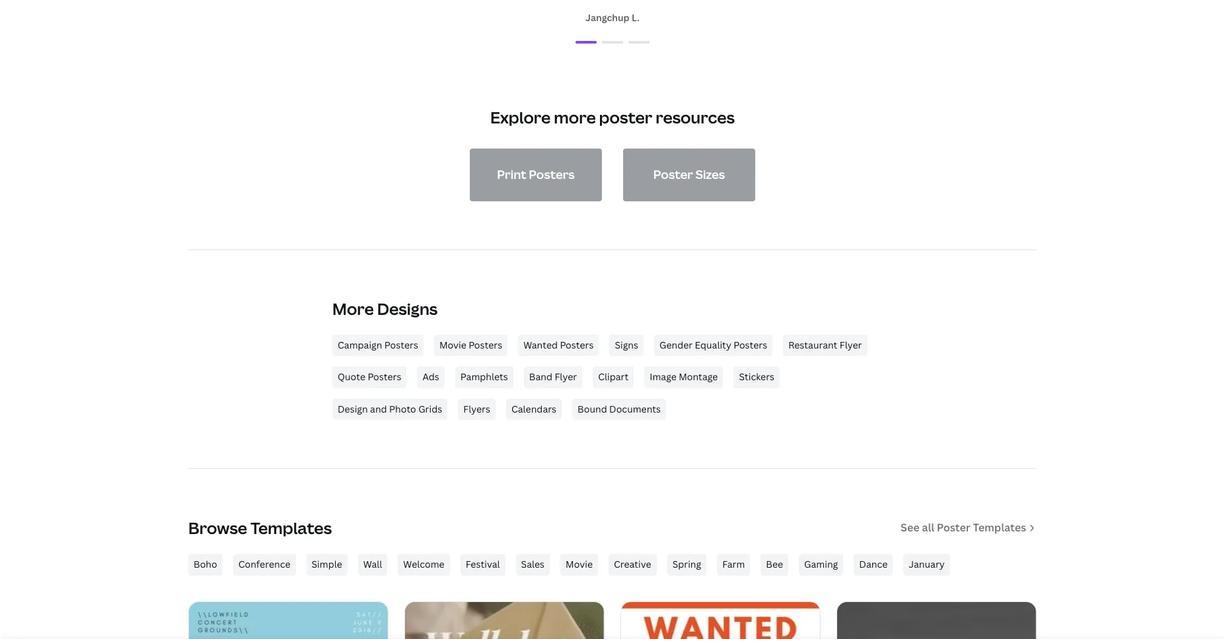 Task type: locate. For each thing, give the bounding box(es) containing it.
1 vertical spatial poster
[[937, 521, 971, 535]]

1 vertical spatial flyer
[[555, 371, 577, 384]]

0 vertical spatial poster
[[654, 167, 693, 182]]

movie up ads link
[[439, 339, 467, 352]]

band flyer
[[529, 371, 577, 384]]

posters right 'wanted'
[[560, 339, 594, 352]]

flyer
[[840, 339, 862, 352], [555, 371, 577, 384]]

movie for movie posters
[[439, 339, 467, 352]]

equality
[[695, 339, 732, 352]]

print
[[497, 167, 527, 182]]

posters down campaign posters link in the left of the page
[[368, 371, 402, 384]]

0 vertical spatial movie
[[439, 339, 467, 352]]

l.
[[632, 11, 640, 23]]

see all poster templates
[[901, 521, 1027, 535]]

dance link
[[854, 555, 893, 576]]

quote posters
[[338, 371, 402, 384]]

templates
[[251, 518, 332, 539], [973, 521, 1027, 535]]

design
[[338, 403, 368, 416]]

boho
[[194, 559, 217, 571]]

movie link
[[561, 555, 598, 576]]

posters right print
[[529, 167, 575, 182]]

templates inside see all poster templates link
[[973, 521, 1027, 535]]

music poster image
[[189, 603, 388, 640]]

poster
[[654, 167, 693, 182], [937, 521, 971, 535]]

flyers link
[[458, 399, 496, 420]]

design and photo grids
[[338, 403, 442, 416]]

0 vertical spatial flyer
[[840, 339, 862, 352]]

campaign posters link
[[332, 335, 424, 356]]

0 horizontal spatial flyer
[[555, 371, 577, 384]]

movie
[[439, 339, 467, 352], [566, 559, 593, 571]]

1 vertical spatial movie
[[566, 559, 593, 571]]

sales link
[[516, 555, 550, 576]]

band flyer link
[[524, 367, 582, 388]]

1 horizontal spatial templates
[[973, 521, 1027, 535]]

more designs
[[332, 298, 438, 320]]

poster left sizes
[[654, 167, 693, 182]]

signs
[[615, 339, 639, 352]]

jangchup
[[586, 11, 630, 23]]

see all poster templates link
[[901, 520, 1037, 537]]

1 horizontal spatial movie
[[566, 559, 593, 571]]

posters up stickers
[[734, 339, 768, 352]]

simple
[[312, 559, 342, 571]]

1 horizontal spatial flyer
[[840, 339, 862, 352]]

design and photo grids link
[[332, 399, 448, 420]]

posters up pamphlets
[[469, 339, 502, 352]]

montage
[[679, 371, 718, 384]]

flyer right restaurant
[[840, 339, 862, 352]]

sizes
[[696, 167, 725, 182]]

conference link
[[233, 555, 296, 576]]

welcome
[[403, 559, 445, 571]]

all
[[922, 521, 935, 535]]

wall link
[[358, 555, 388, 576]]

poster
[[599, 106, 653, 128]]

0 horizontal spatial movie
[[439, 339, 467, 352]]

farm
[[723, 559, 745, 571]]

ads
[[423, 371, 439, 384]]

dance
[[860, 559, 888, 571]]

movie posters
[[439, 339, 502, 352]]

clipart
[[598, 371, 629, 384]]

image montage link
[[645, 367, 723, 388]]

1 horizontal spatial poster
[[937, 521, 971, 535]]

calendars
[[512, 403, 557, 416]]

bound documents link
[[573, 399, 666, 420]]

stickers link
[[734, 367, 780, 388]]

welcome link
[[398, 555, 450, 576]]

festival link
[[461, 555, 505, 576]]

black and white poster image
[[838, 603, 1036, 640]]

posters down designs
[[385, 339, 418, 352]]

campaign posters
[[338, 339, 418, 352]]

movie right sales
[[566, 559, 593, 571]]

and
[[370, 403, 387, 416]]

flyer right band
[[555, 371, 577, 384]]

jangchup l.
[[586, 11, 640, 23]]

january
[[909, 559, 945, 571]]

poster right all
[[937, 521, 971, 535]]

restaurant flyer
[[789, 339, 862, 352]]

creative
[[614, 559, 652, 571]]

posters for campaign posters
[[385, 339, 418, 352]]

poster sizes
[[654, 167, 725, 182]]



Task type: describe. For each thing, give the bounding box(es) containing it.
movie posters link
[[434, 335, 508, 356]]

browse templates
[[188, 518, 332, 539]]

gender
[[660, 339, 693, 352]]

flyers
[[464, 403, 490, 416]]

explore
[[491, 106, 551, 128]]

0 horizontal spatial poster
[[654, 167, 693, 182]]

restaurant
[[789, 339, 838, 352]]

sales
[[521, 559, 545, 571]]

explore more poster resources
[[491, 106, 735, 128]]

restaurant flyer link
[[783, 335, 868, 356]]

wanted posters
[[524, 339, 594, 352]]

posters for wanted posters
[[560, 339, 594, 352]]

posters for quote posters
[[368, 371, 402, 384]]

january link
[[904, 555, 950, 576]]

stickers
[[739, 371, 775, 384]]

gaming
[[805, 559, 838, 571]]

posters for print posters
[[529, 167, 575, 182]]

bound documents
[[578, 403, 661, 416]]

simple link
[[306, 555, 348, 576]]

clipart link
[[593, 367, 634, 388]]

pamphlets link
[[455, 367, 514, 388]]

pamphlets
[[461, 371, 508, 384]]

print posters
[[497, 167, 575, 182]]

more
[[554, 106, 596, 128]]

more
[[332, 298, 374, 320]]

congratulations poster image
[[405, 603, 604, 640]]

gaming link
[[799, 555, 844, 576]]

documents
[[610, 403, 661, 416]]

poster sizes link
[[623, 149, 756, 201]]

quote
[[338, 371, 366, 384]]

wanted
[[524, 339, 558, 352]]

ads link
[[417, 367, 445, 388]]

image
[[650, 371, 677, 384]]

wanted posters link
[[518, 335, 599, 356]]

wanted poster image
[[621, 603, 820, 640]]

grids
[[419, 403, 442, 416]]

flyer for restaurant flyer
[[840, 339, 862, 352]]

gender equality posters link
[[654, 335, 773, 356]]

flyer for band flyer
[[555, 371, 577, 384]]

0 horizontal spatial templates
[[251, 518, 332, 539]]

wall
[[363, 559, 382, 571]]

print posters link
[[470, 149, 602, 201]]

spring
[[673, 559, 701, 571]]

signs link
[[610, 335, 644, 356]]

select a quotation tab list
[[335, 34, 890, 50]]

photo
[[389, 403, 416, 416]]

bee
[[766, 559, 783, 571]]

image montage
[[650, 371, 718, 384]]

creative link
[[609, 555, 657, 576]]

gender equality posters
[[660, 339, 768, 352]]

campaign
[[338, 339, 382, 352]]

band
[[529, 371, 553, 384]]

boho link
[[188, 555, 223, 576]]

browse
[[188, 518, 247, 539]]

posters for movie posters
[[469, 339, 502, 352]]

bee link
[[761, 555, 789, 576]]

spring link
[[667, 555, 707, 576]]

designs
[[377, 298, 438, 320]]

see
[[901, 521, 920, 535]]

festival
[[466, 559, 500, 571]]

bound
[[578, 403, 607, 416]]

conference
[[238, 559, 291, 571]]

resources
[[656, 106, 735, 128]]

movie for movie
[[566, 559, 593, 571]]

farm link
[[717, 555, 750, 576]]

quote posters link
[[332, 367, 407, 388]]

calendars link
[[506, 399, 562, 420]]



Task type: vqa. For each thing, say whether or not it's contained in the screenshot.
Stickers
yes



